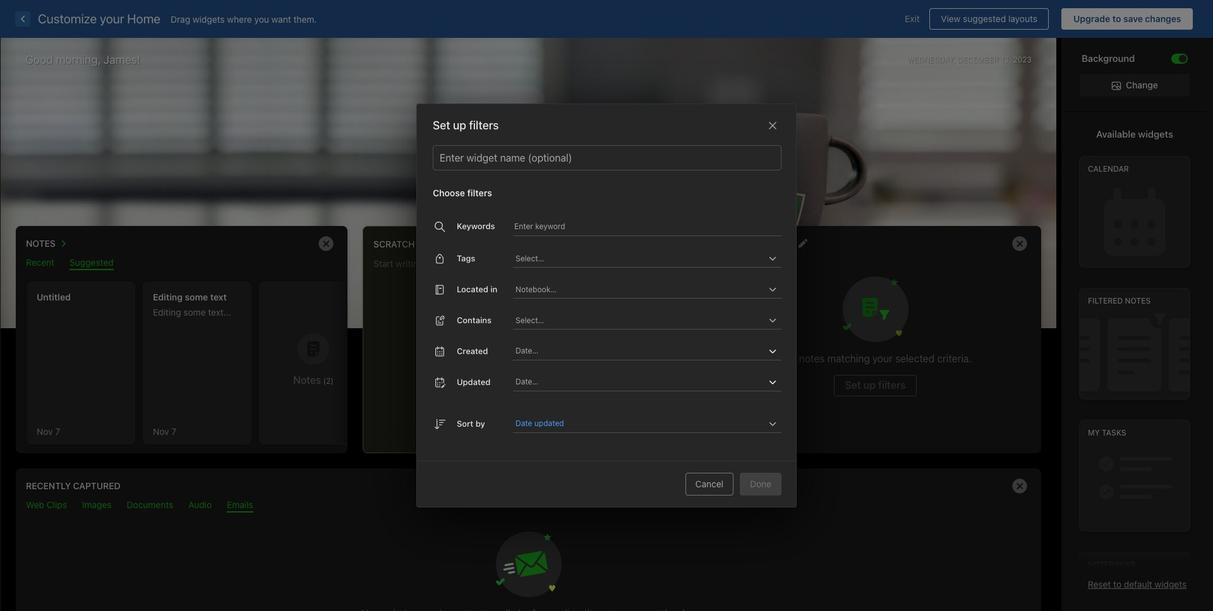 Task type: vqa. For each thing, say whether or not it's contained in the screenshot.
James!
yes



Task type: locate. For each thing, give the bounding box(es) containing it.
available
[[1097, 129, 1136, 140]]

0 vertical spatial  input text field
[[515, 250, 766, 267]]

1 vertical spatial  input text field
[[515, 281, 766, 298]]

done
[[750, 479, 772, 490]]

set
[[433, 119, 450, 132]]

close image
[[766, 118, 781, 134]]

 input text field down enter keyword field
[[515, 250, 766, 267]]

change
[[1127, 80, 1159, 90]]

 input text field up  input text field
[[515, 281, 766, 298]]

1 vertical spatial filters
[[468, 188, 492, 198]]

located
[[457, 284, 489, 294]]

changes
[[1146, 13, 1182, 24]]

morning,
[[56, 53, 101, 66]]

date… up date
[[516, 377, 539, 387]]

good
[[25, 53, 53, 66]]

upgrade to save changes button
[[1062, 8, 1194, 30]]

to
[[1113, 13, 1122, 24], [1114, 580, 1122, 590]]

background
[[1082, 52, 1136, 64]]

widgets right drag
[[193, 14, 225, 24]]

where
[[227, 14, 252, 24]]

date… right created on the bottom of the page
[[516, 346, 539, 356]]

Contains field
[[513, 312, 782, 330]]

2 vertical spatial  input text field
[[567, 415, 766, 433]]

remove image
[[314, 231, 339, 257], [1008, 231, 1033, 257], [1008, 474, 1033, 499]]

 input text field inside located in field
[[515, 281, 766, 298]]

edit widget title image
[[798, 239, 808, 249]]

in
[[491, 284, 498, 294]]

scratch
[[374, 239, 415, 250]]

date… for updated
[[516, 377, 539, 387]]

date…
[[516, 346, 539, 356], [516, 377, 539, 387]]

date… inside the updated date picker field
[[516, 377, 539, 387]]

 input text field for tags
[[515, 250, 766, 267]]

by
[[476, 419, 485, 429]]

13,
[[1001, 55, 1011, 64]]

Enter keyword field
[[513, 221, 782, 236]]

my
[[1089, 429, 1100, 438]]

choose filters
[[433, 188, 492, 198]]

scratch pad
[[374, 239, 435, 250]]

widgets right default
[[1155, 580, 1187, 590]]

customize your home
[[38, 11, 161, 26]]

home
[[127, 11, 161, 26]]

 input text field down the updated date picker field
[[567, 415, 766, 433]]

to right "reset"
[[1114, 580, 1122, 590]]

widgets right the available
[[1139, 129, 1174, 140]]

date… for created
[[516, 346, 539, 356]]

0 vertical spatial widgets
[[193, 14, 225, 24]]

up
[[453, 119, 467, 132]]

choose
[[433, 188, 465, 198]]

1 vertical spatial date…
[[516, 377, 539, 387]]

 input text field inside tags field
[[515, 250, 766, 267]]

1 vertical spatial to
[[1114, 580, 1122, 590]]

date
[[516, 419, 533, 429]]

good morning, james!
[[25, 53, 140, 66]]

pad
[[417, 239, 435, 250]]

your
[[100, 11, 124, 26]]

widgets
[[193, 14, 225, 24], [1139, 129, 1174, 140], [1155, 580, 1187, 590]]

filters
[[469, 119, 499, 132], [468, 188, 492, 198]]

drag
[[171, 14, 190, 24]]

Updated Date picker field
[[513, 374, 798, 392]]

 input text field
[[515, 250, 766, 267], [515, 281, 766, 298], [567, 415, 766, 433]]

default
[[1125, 580, 1153, 590]]

reset to default widgets button
[[1088, 580, 1187, 590]]

0 vertical spatial to
[[1113, 13, 1122, 24]]

to left save
[[1113, 13, 1122, 24]]

1 date… from the top
[[516, 346, 539, 356]]

 input text field inside sort by field
[[567, 415, 766, 433]]

filters right choose
[[468, 188, 492, 198]]

2023
[[1014, 55, 1032, 64]]

them.
[[294, 14, 317, 24]]

to inside button
[[1113, 13, 1122, 24]]

 input text field for located in
[[515, 281, 766, 298]]

0 vertical spatial date…
[[516, 346, 539, 356]]

Located in field
[[513, 281, 782, 299]]

you
[[254, 14, 269, 24]]

scratch pad button
[[374, 236, 435, 252]]

2 date… from the top
[[516, 377, 539, 387]]

filters right up
[[469, 119, 499, 132]]

december
[[958, 55, 999, 64]]

filtered notes
[[1089, 297, 1151, 306]]

date… inside 'created date picker' field
[[516, 346, 539, 356]]

1 vertical spatial widgets
[[1139, 129, 1174, 140]]



Task type: describe. For each thing, give the bounding box(es) containing it.
customize
[[38, 11, 97, 26]]

to for reset
[[1114, 580, 1122, 590]]

keywords
[[457, 221, 495, 232]]

cancel button
[[686, 473, 734, 496]]

calendar
[[1089, 165, 1130, 174]]

tags
[[457, 253, 476, 263]]

save
[[1124, 13, 1143, 24]]

reset
[[1088, 580, 1112, 590]]

updated
[[535, 419, 564, 429]]

Created Date picker field
[[513, 343, 798, 361]]

date updated
[[516, 419, 564, 429]]

created
[[457, 346, 488, 356]]

exit button
[[896, 8, 930, 30]]

date updated button
[[516, 417, 566, 432]]

wednesday, december 13, 2023
[[907, 55, 1032, 64]]

Tags field
[[513, 250, 782, 268]]

sort by
[[457, 419, 485, 429]]

suggested
[[963, 13, 1007, 24]]

set up filters
[[433, 119, 499, 132]]

wednesday,
[[907, 55, 956, 64]]

view suggested layouts button
[[930, 8, 1050, 30]]

layouts
[[1009, 13, 1038, 24]]

sort
[[457, 419, 474, 429]]

james!
[[104, 53, 140, 66]]

upgrade to save changes
[[1074, 13, 1182, 24]]

my tasks
[[1089, 429, 1127, 438]]

2 vertical spatial widgets
[[1155, 580, 1187, 590]]

view suggested layouts
[[941, 13, 1038, 24]]

notes
[[1126, 297, 1151, 306]]

drag widgets where you want them.
[[171, 14, 317, 24]]

widgets for available
[[1139, 129, 1174, 140]]

to for upgrade
[[1113, 13, 1122, 24]]

Enter widget name (optional) text field
[[439, 146, 776, 170]]

change button
[[1080, 74, 1190, 97]]

contains
[[457, 315, 492, 325]]

available widgets
[[1097, 129, 1174, 140]]

want
[[272, 14, 291, 24]]

exit
[[905, 13, 920, 24]]

Sort by field
[[513, 415, 782, 434]]

 input text field
[[515, 312, 766, 329]]

located in
[[457, 284, 498, 294]]

0 vertical spatial filters
[[469, 119, 499, 132]]

view
[[941, 13, 961, 24]]

upgrade
[[1074, 13, 1111, 24]]

updated
[[457, 377, 491, 387]]

tasks
[[1102, 429, 1127, 438]]

widgets for drag
[[193, 14, 225, 24]]

cancel
[[696, 479, 724, 490]]

done button
[[740, 473, 782, 496]]

notebooks
[[1089, 561, 1136, 570]]

filtered
[[1089, 297, 1124, 306]]

reset to default widgets
[[1088, 580, 1187, 590]]



